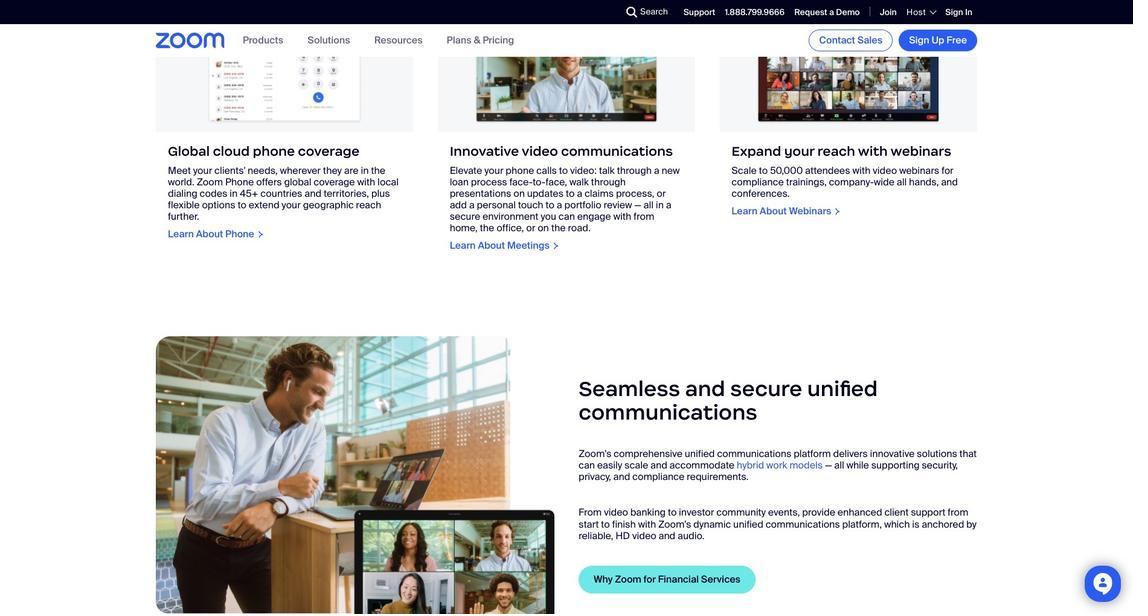 Task type: locate. For each thing, give the bounding box(es) containing it.
0 horizontal spatial zoom's
[[579, 448, 612, 460]]

video right hd
[[633, 530, 657, 543]]

2 horizontal spatial learn
[[732, 205, 758, 218]]

phone down options
[[225, 228, 254, 241]]

2 horizontal spatial the
[[551, 222, 566, 235]]

unified inside seamless and secure unified communications
[[808, 376, 878, 403]]

support link
[[684, 7, 716, 17]]

delivers
[[834, 448, 868, 460]]

0 horizontal spatial sign
[[910, 34, 930, 47]]

about down options
[[196, 228, 223, 241]]

1 horizontal spatial all
[[835, 459, 845, 472]]

accommodate
[[670, 459, 735, 472]]

0 horizontal spatial phone
[[253, 143, 295, 160]]

for left financial
[[644, 574, 656, 586]]

the left road.
[[551, 222, 566, 235]]

with right finish
[[638, 518, 656, 531]]

needs,
[[248, 165, 278, 177]]

process,
[[616, 188, 655, 200]]

new
[[662, 165, 680, 177]]

for right hands,
[[942, 165, 954, 177]]

0 horizontal spatial —
[[635, 199, 642, 212]]

1 horizontal spatial on
[[538, 222, 549, 235]]

0 vertical spatial for
[[942, 165, 954, 177]]

in left 45+
[[230, 188, 238, 200]]

from right "support"
[[948, 507, 969, 519]]

1 horizontal spatial compliance
[[732, 176, 784, 189]]

conferences.
[[732, 188, 790, 200]]

0 horizontal spatial about
[[196, 228, 223, 241]]

about down the "office,"
[[478, 240, 505, 252]]

and inside seamless and secure unified communications
[[686, 376, 726, 403]]

which
[[885, 518, 910, 531]]

request
[[795, 7, 828, 17]]

to right scale
[[759, 165, 768, 177]]

to inside expand your reach with webinars scale to 50,000 attendees with video webinars for compliance trainings, company-wide all hands, and conferences. learn about webinars
[[759, 165, 768, 177]]

sign in
[[946, 7, 973, 17]]

0 horizontal spatial all
[[644, 199, 654, 212]]

webinars
[[891, 143, 952, 160], [900, 165, 940, 177]]

geographic
[[303, 199, 354, 212]]

1 vertical spatial can
[[579, 459, 595, 472]]

— right models
[[825, 459, 832, 472]]

1 horizontal spatial secure
[[731, 376, 803, 403]]

phone up needs,
[[253, 143, 295, 160]]

0 vertical spatial zoom
[[197, 176, 223, 189]]

innovative
[[450, 143, 519, 160]]

platform
[[794, 448, 831, 460]]

0 vertical spatial or
[[657, 188, 666, 200]]

webinars right wide
[[900, 165, 940, 177]]

are
[[344, 165, 359, 177]]

reach inside expand your reach with webinars scale to 50,000 attendees with video webinars for compliance trainings, company-wide all hands, and conferences. learn about webinars
[[818, 143, 856, 160]]

face-
[[510, 176, 533, 189]]

clients'
[[215, 165, 245, 177]]

1 horizontal spatial can
[[579, 459, 595, 472]]

video left hands,
[[873, 165, 897, 177]]

zoom inside "global cloud phone coverage meet your clients' needs, wherever they are in the world. zoom phone offers global coverage with local dialing codes in 45+ countries and territories, plus flexible options to extend your geographic reach further. learn about phone"
[[197, 176, 223, 189]]

learn inside innovative video communications elevate your phone calls to video: talk through a new loan process face-to-face, walk through presentations on updates to a claims process, or add a personal touch to a portfolio review — all in a secure environment you can engage with from home, the office, or on the road. learn about meetings
[[450, 240, 476, 252]]

1 vertical spatial zoom
[[615, 574, 642, 586]]

coverage up they
[[298, 143, 360, 160]]

1 vertical spatial all
[[644, 199, 654, 212]]

0 horizontal spatial learn
[[168, 228, 194, 241]]

provide
[[803, 507, 836, 519]]

and inside expand your reach with webinars scale to 50,000 attendees with video webinars for compliance trainings, company-wide all hands, and conferences. learn about webinars
[[942, 176, 958, 189]]

can inside innovative video communications elevate your phone calls to video: talk through a new loan process face-to-face, walk through presentations on updates to a claims process, or add a personal touch to a portfolio review — all in a secure environment you can engage with from home, the office, or on the road. learn about meetings
[[559, 211, 575, 223]]

compliance down the comprehensive
[[633, 471, 685, 484]]

your right meet
[[193, 165, 212, 177]]

walk
[[570, 176, 589, 189]]

1 horizontal spatial sign
[[946, 7, 964, 17]]

0 vertical spatial compliance
[[732, 176, 784, 189]]

to
[[559, 165, 568, 177], [759, 165, 768, 177], [566, 188, 575, 200], [238, 199, 247, 212], [546, 199, 555, 212], [668, 507, 677, 519], [601, 518, 610, 531]]

investor
[[679, 507, 715, 519]]

sign left up
[[910, 34, 930, 47]]

webinars up hands,
[[891, 143, 952, 160]]

learn down home,
[[450, 240, 476, 252]]

and inside "global cloud phone coverage meet your clients' needs, wherever they are in the world. zoom phone offers global coverage with local dialing codes in 45+ countries and territories, plus flexible options to extend your geographic reach further. learn about phone"
[[305, 188, 322, 200]]

sign for sign up free
[[910, 34, 930, 47]]

unified inside zoom's comprehensive unified communications platform delivers innovative solutions that can easily scale and accommodate
[[685, 448, 715, 460]]

learn
[[732, 205, 758, 218], [168, 228, 194, 241], [450, 240, 476, 252]]

with
[[858, 143, 888, 160], [853, 165, 871, 177], [357, 176, 375, 189], [614, 211, 632, 223], [638, 518, 656, 531]]

1 vertical spatial zoom's
[[659, 518, 691, 531]]

is
[[913, 518, 920, 531]]

zoom
[[197, 176, 223, 189], [615, 574, 642, 586]]

a down new
[[666, 199, 672, 212]]

can right you
[[559, 211, 575, 223]]

2 horizontal spatial about
[[760, 205, 787, 218]]

scale
[[732, 165, 757, 177]]

loan
[[450, 176, 469, 189]]

by
[[967, 518, 977, 531]]

from
[[634, 211, 655, 223], [948, 507, 969, 519]]

a
[[830, 7, 835, 17], [654, 165, 660, 177], [577, 188, 583, 200], [469, 199, 475, 212], [557, 199, 562, 212], [666, 199, 672, 212]]

1 vertical spatial sign
[[910, 34, 930, 47]]

2 horizontal spatial all
[[897, 176, 907, 189]]

coverage up geographic
[[314, 176, 355, 189]]

0 horizontal spatial reach
[[356, 199, 381, 212]]

1 vertical spatial —
[[825, 459, 832, 472]]

1 vertical spatial from
[[948, 507, 969, 519]]

1 horizontal spatial or
[[657, 188, 666, 200]]

a left claims
[[577, 188, 583, 200]]

1 horizontal spatial zoom
[[615, 574, 642, 586]]

video inside expand your reach with webinars scale to 50,000 attendees with video webinars for compliance trainings, company-wide all hands, and conferences. learn about webinars
[[873, 165, 897, 177]]

and
[[942, 176, 958, 189], [305, 188, 322, 200], [686, 376, 726, 403], [651, 459, 668, 472], [614, 471, 630, 484], [659, 530, 676, 543]]

your up 50,000
[[785, 143, 815, 160]]

hands,
[[910, 176, 939, 189]]

phone inside innovative video communications elevate your phone calls to video: talk through a new loan process face-to-face, walk through presentations on updates to a claims process, or add a personal touch to a portfolio review — all in a secure environment you can engage with from home, the office, or on the road. learn about meetings
[[506, 165, 534, 177]]

0 vertical spatial phone
[[253, 143, 295, 160]]

your inside innovative video communications elevate your phone calls to video: talk through a new loan process face-to-face, walk through presentations on updates to a claims process, or add a personal touch to a portfolio review — all in a secure environment you can engage with from home, the office, or on the road. learn about meetings
[[485, 165, 504, 177]]

the up plus
[[371, 165, 386, 177]]

reliable,
[[579, 530, 614, 543]]

zoom's up privacy,
[[579, 448, 612, 460]]

a right the add
[[469, 199, 475, 212]]

zoom's inside zoom's comprehensive unified communications platform delivers innovative solutions that can easily scale and accommodate
[[579, 448, 612, 460]]

zoom webinars image
[[720, 0, 978, 133]]

compliance down expand
[[732, 176, 784, 189]]

offers
[[256, 176, 282, 189]]

1 vertical spatial or
[[526, 222, 536, 235]]

for
[[942, 165, 954, 177], [644, 574, 656, 586]]

0 horizontal spatial can
[[559, 211, 575, 223]]

video:
[[570, 165, 597, 177]]

0 vertical spatial zoom's
[[579, 448, 612, 460]]

can left easily
[[579, 459, 595, 472]]

the inside "global cloud phone coverage meet your clients' needs, wherever they are in the world. zoom phone offers global coverage with local dialing codes in 45+ countries and territories, plus flexible options to extend your geographic reach further. learn about phone"
[[371, 165, 386, 177]]

global
[[168, 143, 210, 160]]

reach up 'attendees'
[[818, 143, 856, 160]]

0 vertical spatial secure
[[450, 211, 481, 223]]

1 horizontal spatial from
[[948, 507, 969, 519]]

up
[[932, 34, 945, 47]]

1 horizontal spatial unified
[[734, 518, 764, 531]]

in right process,
[[656, 199, 664, 212]]

all left while
[[835, 459, 845, 472]]

security,
[[922, 459, 958, 472]]

to left extend
[[238, 199, 247, 212]]

with inside innovative video communications elevate your phone calls to video: talk through a new loan process face-to-face, walk through presentations on updates to a claims process, or add a personal touch to a portfolio review — all in a secure environment you can engage with from home, the office, or on the road. learn about meetings
[[614, 211, 632, 223]]

all
[[897, 176, 907, 189], [644, 199, 654, 212], [835, 459, 845, 472]]

supporting
[[872, 459, 920, 472]]

or up meetings
[[526, 222, 536, 235]]

add
[[450, 199, 467, 212]]

0 vertical spatial webinars
[[891, 143, 952, 160]]

on left "to-"
[[514, 188, 525, 200]]

2 horizontal spatial unified
[[808, 376, 878, 403]]

from
[[579, 507, 602, 519]]

2 horizontal spatial in
[[656, 199, 664, 212]]

host
[[907, 7, 927, 17]]

attendees
[[806, 165, 851, 177]]

communications
[[561, 143, 673, 160], [579, 399, 758, 426], [717, 448, 792, 460], [766, 518, 840, 531]]

0 vertical spatial on
[[514, 188, 525, 200]]

with left local
[[357, 176, 375, 189]]

about inside expand your reach with webinars scale to 50,000 attendees with video webinars for compliance trainings, company-wide all hands, and conferences. learn about webinars
[[760, 205, 787, 218]]

1 horizontal spatial about
[[478, 240, 505, 252]]

meet
[[168, 165, 191, 177]]

0 vertical spatial reach
[[818, 143, 856, 160]]

1 vertical spatial compliance
[[633, 471, 685, 484]]

and inside — all while supporting security, privacy, and compliance requirements.
[[614, 471, 630, 484]]

communications inside zoom's comprehensive unified communications platform delivers innovative solutions that can easily scale and accommodate
[[717, 448, 792, 460]]

1 vertical spatial unified
[[685, 448, 715, 460]]

and inside zoom's comprehensive unified communications platform delivers innovative solutions that can easily scale and accommodate
[[651, 459, 668, 472]]

zoom's left dynamic
[[659, 518, 691, 531]]

1 horizontal spatial —
[[825, 459, 832, 472]]

0 horizontal spatial secure
[[450, 211, 481, 223]]

50,000
[[770, 165, 803, 177]]

join link
[[880, 7, 897, 17]]

phone left offers
[[225, 176, 254, 189]]

from inside innovative video communications elevate your phone calls to video: talk through a new loan process face-to-face, walk through presentations on updates to a claims process, or add a personal touch to a portfolio review — all in a secure environment you can engage with from home, the office, or on the road. learn about meetings
[[634, 211, 655, 223]]

options
[[202, 199, 235, 212]]

from video banking to investor community events, provide enhanced client support from start to finish with zoom's dynamic unified communications platform, which is anchored by reliable, hd video and audio.
[[579, 507, 977, 543]]

all inside — all while supporting security, privacy, and compliance requirements.
[[835, 459, 845, 472]]

to right start
[[601, 518, 610, 531]]

team on zoom call image
[[156, 336, 555, 615]]

support
[[911, 507, 946, 519]]

1 vertical spatial secure
[[731, 376, 803, 403]]

the left the "office,"
[[480, 222, 495, 235]]

or
[[657, 188, 666, 200], [526, 222, 536, 235]]

can inside zoom's comprehensive unified communications platform delivers innovative solutions that can easily scale and accommodate
[[579, 459, 595, 472]]

zoom phone image image
[[156, 0, 414, 133]]

communications inside seamless and secure unified communications
[[579, 399, 758, 426]]

the
[[371, 165, 386, 177], [480, 222, 495, 235], [551, 222, 566, 235]]

0 vertical spatial all
[[897, 176, 907, 189]]

from down process,
[[634, 211, 655, 223]]

0 vertical spatial can
[[559, 211, 575, 223]]

with down process,
[[614, 211, 632, 223]]

— right the review
[[635, 199, 642, 212]]

products
[[243, 34, 284, 47]]

all right the review
[[644, 199, 654, 212]]

1 horizontal spatial reach
[[818, 143, 856, 160]]

0 horizontal spatial from
[[634, 211, 655, 223]]

0 horizontal spatial on
[[514, 188, 525, 200]]

0 vertical spatial phone
[[225, 176, 254, 189]]

—
[[635, 199, 642, 212], [825, 459, 832, 472]]

in right are
[[361, 165, 369, 177]]

search image
[[627, 7, 638, 18], [627, 7, 638, 18]]

0 vertical spatial unified
[[808, 376, 878, 403]]

0 horizontal spatial compliance
[[633, 471, 685, 484]]

unified
[[808, 376, 878, 403], [685, 448, 715, 460], [734, 518, 764, 531]]

learn inside expand your reach with webinars scale to 50,000 attendees with video webinars for compliance trainings, company-wide all hands, and conferences. learn about webinars
[[732, 205, 758, 218]]

0 horizontal spatial the
[[371, 165, 386, 177]]

personal
[[477, 199, 516, 212]]

countries
[[261, 188, 302, 200]]

on up meetings
[[538, 222, 549, 235]]

plans & pricing link
[[447, 34, 514, 47]]

1 vertical spatial reach
[[356, 199, 381, 212]]

1 vertical spatial on
[[538, 222, 549, 235]]

0 horizontal spatial unified
[[685, 448, 715, 460]]

zoom up options
[[197, 176, 223, 189]]

1 horizontal spatial phone
[[506, 165, 534, 177]]

zoom logo image
[[156, 33, 225, 48]]

0 vertical spatial sign
[[946, 7, 964, 17]]

1 horizontal spatial for
[[942, 165, 954, 177]]

about down conferences.
[[760, 205, 787, 218]]

reach inside "global cloud phone coverage meet your clients' needs, wherever they are in the world. zoom phone offers global coverage with local dialing codes in 45+ countries and territories, plus flexible options to extend your geographic reach further. learn about phone"
[[356, 199, 381, 212]]

reach down local
[[356, 199, 381, 212]]

0 vertical spatial from
[[634, 211, 655, 223]]

2 vertical spatial all
[[835, 459, 845, 472]]

&
[[474, 34, 481, 47]]

1 horizontal spatial learn
[[450, 240, 476, 252]]

scale
[[625, 459, 649, 472]]

video up hd
[[604, 507, 628, 519]]

join
[[880, 7, 897, 17]]

0 horizontal spatial for
[[644, 574, 656, 586]]

zoom's
[[579, 448, 612, 460], [659, 518, 691, 531]]

your down innovative
[[485, 165, 504, 177]]

0 horizontal spatial zoom
[[197, 176, 223, 189]]

free
[[947, 34, 967, 47]]

zoom right 'why'
[[615, 574, 642, 586]]

phone left calls
[[506, 165, 534, 177]]

1 horizontal spatial zoom's
[[659, 518, 691, 531]]

0 vertical spatial —
[[635, 199, 642, 212]]

all right wide
[[897, 176, 907, 189]]

2 vertical spatial unified
[[734, 518, 764, 531]]

video up calls
[[522, 143, 558, 160]]

learn down further.
[[168, 228, 194, 241]]

None search field
[[583, 2, 630, 22]]

learn down conferences.
[[732, 205, 758, 218]]

1 vertical spatial phone
[[506, 165, 534, 177]]

office,
[[497, 222, 524, 235]]

they
[[323, 165, 342, 177]]

all inside innovative video communications elevate your phone calls to video: talk through a new loan process face-to-face, walk through presentations on updates to a claims process, or add a personal touch to a portfolio review — all in a secure environment you can engage with from home, the office, or on the road. learn about meetings
[[644, 199, 654, 212]]

global
[[284, 176, 312, 189]]

or down new
[[657, 188, 666, 200]]

sign left in
[[946, 7, 964, 17]]

territories,
[[324, 188, 369, 200]]

unified inside from video banking to investor community events, provide enhanced client support from start to finish with zoom's dynamic unified communications platform, which is anchored by reliable, hd video and audio.
[[734, 518, 764, 531]]



Task type: vqa. For each thing, say whether or not it's contained in the screenshot.
TOP corresponding to 49 of the top 50
no



Task type: describe. For each thing, give the bounding box(es) containing it.
expand your reach with webinars scale to 50,000 attendees with video webinars for compliance trainings, company-wide all hands, and conferences. learn about webinars
[[732, 143, 958, 218]]

solutions
[[917, 448, 958, 460]]

presentations
[[450, 188, 512, 200]]

from inside from video banking to investor community events, provide enhanced client support from start to finish with zoom's dynamic unified communications platform, which is anchored by reliable, hd video and audio.
[[948, 507, 969, 519]]

group on a zoom video call image
[[438, 0, 696, 133]]

compliance inside expand your reach with webinars scale to 50,000 attendees with video webinars for compliance trainings, company-wide all hands, and conferences. learn about webinars
[[732, 176, 784, 189]]

a left new
[[654, 165, 660, 177]]

finish
[[612, 518, 636, 531]]

a left the demo
[[830, 7, 835, 17]]

environment
[[483, 211, 539, 223]]

financial
[[658, 574, 699, 586]]

through up process,
[[617, 165, 652, 177]]

with left wide
[[853, 165, 871, 177]]

contact
[[820, 34, 856, 47]]

models
[[790, 459, 823, 472]]

1 vertical spatial webinars
[[900, 165, 940, 177]]

a right you
[[557, 199, 562, 212]]

dialing
[[168, 188, 197, 200]]

secure inside seamless and secure unified communications
[[731, 376, 803, 403]]

in inside innovative video communications elevate your phone calls to video: talk through a new loan process face-to-face, walk through presentations on updates to a claims process, or add a personal touch to a portfolio review — all in a secure environment you can engage with from home, the office, or on the road. learn about meetings
[[656, 199, 664, 212]]

communications inside from video banking to investor community events, provide enhanced client support from start to finish with zoom's dynamic unified communications platform, which is anchored by reliable, hd video and audio.
[[766, 518, 840, 531]]

zoom's inside from video banking to investor community events, provide enhanced client support from start to finish with zoom's dynamic unified communications platform, which is anchored by reliable, hd video and audio.
[[659, 518, 691, 531]]

resources
[[374, 34, 423, 47]]

client
[[885, 507, 909, 519]]

with inside from video banking to investor community events, provide enhanced client support from start to finish with zoom's dynamic unified communications platform, which is anchored by reliable, hd video and audio.
[[638, 518, 656, 531]]

seamless and secure unified communications
[[579, 376, 878, 426]]

— all while supporting security, privacy, and compliance requirements.
[[579, 459, 958, 484]]

1 horizontal spatial in
[[361, 165, 369, 177]]

all inside expand your reach with webinars scale to 50,000 attendees with video webinars for compliance trainings, company-wide all hands, and conferences. learn about webinars
[[897, 176, 907, 189]]

requirements.
[[687, 471, 749, 484]]

easily
[[598, 459, 623, 472]]

portfolio
[[565, 199, 602, 212]]

solutions button
[[308, 34, 350, 47]]

trainings,
[[787, 176, 827, 189]]

support
[[684, 7, 716, 17]]

contact sales link
[[809, 30, 893, 51]]

to right the updates
[[566, 188, 575, 200]]

about inside "global cloud phone coverage meet your clients' needs, wherever they are in the world. zoom phone offers global coverage with local dialing codes in 45+ countries and territories, plus flexible options to extend your geographic reach further. learn about phone"
[[196, 228, 223, 241]]

to-
[[533, 176, 546, 189]]

about inside innovative video communications elevate your phone calls to video: talk through a new loan process face-to-face, walk through presentations on updates to a claims process, or add a personal touch to a portfolio review — all in a secure environment you can engage with from home, the office, or on the road. learn about meetings
[[478, 240, 505, 252]]

hybrid work models
[[737, 459, 823, 472]]

updates
[[527, 188, 564, 200]]

communications inside innovative video communications elevate your phone calls to video: talk through a new loan process face-to-face, walk through presentations on updates to a claims process, or add a personal touch to a portfolio review — all in a secure environment you can engage with from home, the office, or on the road. learn about meetings
[[561, 143, 673, 160]]

sign up free
[[910, 34, 967, 47]]

your down global
[[282, 199, 301, 212]]

1 vertical spatial coverage
[[314, 176, 355, 189]]

0 horizontal spatial in
[[230, 188, 238, 200]]

why zoom for financial services link
[[579, 566, 756, 594]]

process
[[471, 176, 507, 189]]

further.
[[168, 211, 199, 223]]

audio.
[[678, 530, 705, 543]]

hybrid
[[737, 459, 764, 472]]

comprehensive
[[614, 448, 683, 460]]

0 vertical spatial coverage
[[298, 143, 360, 160]]

start
[[579, 518, 599, 531]]

solutions
[[308, 34, 350, 47]]

sign for sign in
[[946, 7, 964, 17]]

plans
[[447, 34, 472, 47]]

1.888.799.9666
[[725, 7, 785, 17]]

talk
[[599, 165, 615, 177]]

world.
[[168, 176, 195, 189]]

elevate
[[450, 165, 482, 177]]

expand
[[732, 143, 782, 160]]

contact sales
[[820, 34, 883, 47]]

products button
[[243, 34, 284, 47]]

home,
[[450, 222, 478, 235]]

work
[[767, 459, 788, 472]]

0 horizontal spatial or
[[526, 222, 536, 235]]

to right banking
[[668, 507, 677, 519]]

platform,
[[843, 518, 882, 531]]

flexible
[[168, 199, 200, 212]]

why
[[594, 574, 613, 586]]

face,
[[546, 176, 567, 189]]

claims
[[585, 188, 614, 200]]

request a demo
[[795, 7, 860, 17]]

sign up free link
[[899, 30, 978, 51]]

to inside "global cloud phone coverage meet your clients' needs, wherever they are in the world. zoom phone offers global coverage with local dialing codes in 45+ countries and territories, plus flexible options to extend your geographic reach further. learn about phone"
[[238, 199, 247, 212]]

demo
[[836, 7, 860, 17]]

webinars
[[789, 205, 832, 218]]

road.
[[568, 222, 591, 235]]

for inside expand your reach with webinars scale to 50,000 attendees with video webinars for compliance trainings, company-wide all hands, and conferences. learn about webinars
[[942, 165, 954, 177]]

cloud
[[213, 143, 250, 160]]

1 vertical spatial phone
[[225, 228, 254, 241]]

to right "touch"
[[546, 199, 555, 212]]

and inside from video banking to investor community events, provide enhanced client support from start to finish with zoom's dynamic unified communications platform, which is anchored by reliable, hd video and audio.
[[659, 530, 676, 543]]

innovative video communications elevate your phone calls to video: talk through a new loan process face-to-face, walk through presentations on updates to a claims process, or add a personal touch to a portfolio review — all in a secure environment you can engage with from home, the office, or on the road. learn about meetings
[[450, 143, 680, 252]]

extend
[[249, 199, 280, 212]]

plus
[[371, 188, 390, 200]]

codes
[[200, 188, 227, 200]]

with inside "global cloud phone coverage meet your clients' needs, wherever they are in the world. zoom phone offers global coverage with local dialing codes in 45+ countries and territories, plus flexible options to extend your geographic reach further. learn about phone"
[[357, 176, 375, 189]]

banking
[[631, 507, 666, 519]]

global cloud phone coverage meet your clients' needs, wherever they are in the world. zoom phone offers global coverage with local dialing codes in 45+ countries and territories, plus flexible options to extend your geographic reach further. learn about phone
[[168, 143, 399, 241]]

engage
[[578, 211, 611, 223]]

company-
[[829, 176, 874, 189]]

your inside expand your reach with webinars scale to 50,000 attendees with video webinars for compliance trainings, company-wide all hands, and conferences. learn about webinars
[[785, 143, 815, 160]]

plans & pricing
[[447, 34, 514, 47]]

compliance inside — all while supporting security, privacy, and compliance requirements.
[[633, 471, 685, 484]]

local
[[378, 176, 399, 189]]

through up the review
[[591, 176, 626, 189]]

you
[[541, 211, 557, 223]]

enhanced
[[838, 507, 883, 519]]

calls
[[537, 165, 557, 177]]

— inside innovative video communications elevate your phone calls to video: talk through a new loan process face-to-face, walk through presentations on updates to a claims process, or add a personal touch to a portfolio review — all in a secure environment you can engage with from home, the office, or on the road. learn about meetings
[[635, 199, 642, 212]]

anchored
[[922, 518, 965, 531]]

wherever
[[280, 165, 321, 177]]

resources button
[[374, 34, 423, 47]]

learn inside "global cloud phone coverage meet your clients' needs, wherever they are in the world. zoom phone offers global coverage with local dialing codes in 45+ countries and territories, plus flexible options to extend your geographic reach further. learn about phone"
[[168, 228, 194, 241]]

secure inside innovative video communications elevate your phone calls to video: talk through a new loan process face-to-face, walk through presentations on updates to a claims process, or add a personal touch to a portfolio review — all in a secure environment you can engage with from home, the office, or on the road. learn about meetings
[[450, 211, 481, 223]]

request a demo link
[[795, 7, 860, 17]]

1 vertical spatial for
[[644, 574, 656, 586]]

wide
[[874, 176, 895, 189]]

— inside — all while supporting security, privacy, and compliance requirements.
[[825, 459, 832, 472]]

touch
[[518, 199, 544, 212]]

sales
[[858, 34, 883, 47]]

phone inside "global cloud phone coverage meet your clients' needs, wherever they are in the world. zoom phone offers global coverage with local dialing codes in 45+ countries and territories, plus flexible options to extend your geographic reach further. learn about phone"
[[253, 143, 295, 160]]

to right calls
[[559, 165, 568, 177]]

1 horizontal spatial the
[[480, 222, 495, 235]]

hybrid work models link
[[737, 459, 823, 472]]

video inside innovative video communications elevate your phone calls to video: talk through a new loan process face-to-face, walk through presentations on updates to a claims process, or add a personal touch to a portfolio review — all in a secure environment you can engage with from home, the office, or on the road. learn about meetings
[[522, 143, 558, 160]]

with up wide
[[858, 143, 888, 160]]

sign in link
[[946, 7, 973, 17]]



